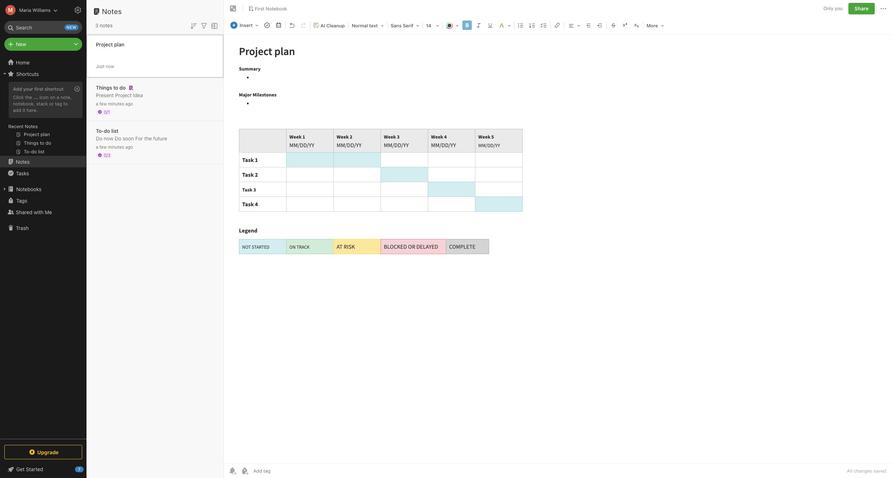 Task type: vqa. For each thing, say whether or not it's contained in the screenshot.
row group
no



Task type: describe. For each thing, give the bounding box(es) containing it.
add your first shortcut
[[13, 86, 63, 92]]

first notebook
[[255, 6, 287, 11]]

home
[[16, 59, 30, 65]]

saved
[[874, 469, 886, 474]]

click to collapse image
[[84, 465, 89, 474]]

More field
[[644, 20, 666, 31]]

insert link image
[[552, 20, 562, 30]]

1 do from the left
[[96, 135, 102, 141]]

get
[[16, 467, 25, 473]]

ago for do now do soon for the future
[[125, 144, 133, 150]]

0/1
[[104, 109, 110, 115]]

notebook
[[266, 6, 287, 11]]

0 vertical spatial do
[[120, 85, 126, 91]]

tree containing home
[[0, 57, 87, 439]]

Highlight field
[[496, 20, 513, 31]]

notes inside "note list" element
[[102, 7, 122, 16]]

project plan
[[96, 41, 124, 47]]

plan
[[114, 41, 124, 47]]

expand notebooks image
[[2, 186, 8, 192]]

normal text
[[352, 23, 378, 28]]

it
[[23, 107, 25, 113]]

Search text field
[[9, 21, 77, 34]]

get started
[[16, 467, 43, 473]]

ago for present project idea
[[125, 101, 133, 107]]

new search field
[[9, 21, 79, 34]]

things to do
[[96, 85, 126, 91]]

first
[[34, 86, 43, 92]]

tasks
[[16, 170, 29, 176]]

future
[[153, 135, 167, 141]]

a inside icon on a note, notebook, stack or tag to add it here.
[[57, 94, 59, 100]]

bulleted list image
[[516, 20, 526, 30]]

cleanup
[[326, 23, 345, 28]]

serif
[[403, 23, 413, 28]]

subscript image
[[632, 20, 642, 30]]

tag
[[55, 101, 62, 107]]

recent
[[8, 124, 24, 129]]

upgrade
[[37, 450, 59, 456]]

just now
[[96, 64, 114, 69]]

notebooks
[[16, 186, 41, 192]]

tasks button
[[0, 168, 86, 179]]

new
[[67, 25, 76, 30]]

do inside to-do list do now do soon for the future
[[104, 128, 110, 134]]

notes link
[[0, 156, 86, 168]]

only you
[[824, 5, 843, 11]]

first
[[255, 6, 264, 11]]

3 notes
[[95, 22, 113, 28]]

notes
[[100, 22, 113, 28]]

recent notes
[[8, 124, 38, 129]]

ai
[[321, 23, 325, 28]]

icon on a note, notebook, stack or tag to add it here.
[[13, 94, 72, 113]]

note,
[[60, 94, 72, 100]]

a few minutes ago for do now do soon for the future
[[96, 144, 133, 150]]

more actions image
[[879, 4, 888, 13]]

shortcuts
[[16, 71, 39, 77]]

trash
[[16, 225, 29, 231]]

strikethrough image
[[609, 20, 619, 30]]

2 do from the left
[[115, 135, 121, 141]]

tags button
[[0, 195, 86, 207]]

upgrade button
[[4, 446, 82, 460]]

stack
[[36, 101, 48, 107]]

Add tag field
[[253, 468, 307, 475]]

underline image
[[485, 20, 495, 30]]

normal
[[352, 23, 368, 28]]

ai cleanup button
[[311, 20, 348, 31]]

present
[[96, 92, 114, 98]]

insert
[[240, 22, 253, 28]]

a few minutes ago for present project idea
[[96, 101, 133, 107]]

share button
[[849, 3, 875, 14]]

click
[[13, 94, 24, 100]]

shortcuts button
[[0, 68, 86, 80]]

14
[[426, 23, 431, 28]]

soon
[[123, 135, 134, 141]]

or
[[49, 101, 54, 107]]

7
[[78, 468, 80, 472]]

home link
[[0, 57, 87, 68]]

few for present project idea
[[99, 101, 107, 107]]

0 vertical spatial project
[[96, 41, 113, 47]]

Note Editor text field
[[224, 35, 892, 464]]

changes
[[854, 469, 872, 474]]

trash link
[[0, 222, 86, 234]]

outdent image
[[595, 20, 605, 30]]

0 horizontal spatial the
[[25, 94, 32, 100]]

for
[[135, 135, 143, 141]]

notebooks link
[[0, 183, 86, 195]]

minutes for present project idea
[[108, 101, 124, 107]]

numbered list image
[[527, 20, 537, 30]]

1 horizontal spatial project
[[115, 92, 132, 98]]



Task type: locate. For each thing, give the bounding box(es) containing it.
a for present project idea
[[96, 101, 98, 107]]

3
[[95, 22, 98, 28]]

note list element
[[87, 0, 224, 479]]

0 horizontal spatial do
[[104, 128, 110, 134]]

0 horizontal spatial do
[[96, 135, 102, 141]]

do up present project idea
[[120, 85, 126, 91]]

0 vertical spatial notes
[[102, 7, 122, 16]]

add a reminder image
[[228, 467, 237, 476]]

the inside to-do list do now do soon for the future
[[144, 135, 152, 141]]

0 vertical spatial a few minutes ago
[[96, 101, 133, 107]]

note window element
[[224, 0, 892, 479]]

superscript image
[[620, 20, 630, 30]]

now right just
[[106, 64, 114, 69]]

tags
[[16, 198, 27, 204]]

ago down soon
[[125, 144, 133, 150]]

add filters image
[[200, 22, 208, 30]]

Font family field
[[388, 20, 422, 31]]

0 horizontal spatial to
[[63, 101, 68, 107]]

calendar event image
[[274, 20, 284, 30]]

icon
[[39, 94, 49, 100]]

Help and Learning task checklist field
[[0, 464, 87, 476]]

0 vertical spatial to
[[113, 85, 118, 91]]

add tag image
[[240, 467, 249, 476]]

group
[[0, 80, 86, 159]]

1 vertical spatial a few minutes ago
[[96, 144, 133, 150]]

checklist image
[[539, 20, 549, 30]]

here.
[[27, 107, 38, 113]]

add
[[13, 86, 22, 92]]

bold image
[[462, 20, 472, 30]]

1 vertical spatial do
[[104, 128, 110, 134]]

group containing add your first shortcut
[[0, 80, 86, 159]]

do
[[120, 85, 126, 91], [104, 128, 110, 134]]

italic image
[[474, 20, 484, 30]]

more
[[647, 23, 658, 28]]

1 vertical spatial now
[[104, 135, 113, 141]]

1 horizontal spatial do
[[120, 85, 126, 91]]

idea
[[133, 92, 143, 98]]

the left "..."
[[25, 94, 32, 100]]

Font color field
[[443, 20, 461, 31]]

1 vertical spatial minutes
[[108, 144, 124, 150]]

few for do now do soon for the future
[[99, 144, 107, 150]]

present project idea
[[96, 92, 143, 98]]

0 vertical spatial minutes
[[108, 101, 124, 107]]

your
[[23, 86, 33, 92]]

started
[[26, 467, 43, 473]]

1 horizontal spatial do
[[115, 135, 121, 141]]

Sort options field
[[189, 21, 198, 30]]

1 horizontal spatial to
[[113, 85, 118, 91]]

share
[[855, 5, 869, 12]]

0 vertical spatial few
[[99, 101, 107, 107]]

2 vertical spatial a
[[96, 144, 98, 150]]

to inside "note list" element
[[113, 85, 118, 91]]

tree
[[0, 57, 87, 439]]

More actions field
[[879, 3, 888, 14]]

few up 0/3
[[99, 144, 107, 150]]

things
[[96, 85, 112, 91]]

1 vertical spatial ago
[[125, 144, 133, 150]]

sans serif
[[391, 23, 413, 28]]

...
[[33, 94, 38, 100]]

new button
[[4, 38, 82, 51]]

1 vertical spatial to
[[63, 101, 68, 107]]

View options field
[[208, 21, 219, 30]]

Insert field
[[229, 20, 261, 30]]

Add filters field
[[200, 21, 208, 30]]

do down to-
[[96, 135, 102, 141]]

a right on
[[57, 94, 59, 100]]

me
[[45, 209, 52, 215]]

1 horizontal spatial the
[[144, 135, 152, 141]]

1 vertical spatial a
[[96, 101, 98, 107]]

2 ago from the top
[[125, 144, 133, 150]]

do down list
[[115, 135, 121, 141]]

0 vertical spatial the
[[25, 94, 32, 100]]

Account field
[[0, 3, 58, 17]]

0 vertical spatial ago
[[125, 101, 133, 107]]

a for do now do soon for the future
[[96, 144, 98, 150]]

2 vertical spatial notes
[[16, 159, 30, 165]]

first notebook button
[[246, 4, 290, 14]]

Heading level field
[[349, 20, 386, 31]]

with
[[34, 209, 43, 215]]

list
[[111, 128, 118, 134]]

task image
[[262, 20, 272, 30]]

settings image
[[74, 6, 82, 14]]

add
[[13, 107, 21, 113]]

indent image
[[584, 20, 594, 30]]

2 a few minutes ago from the top
[[96, 144, 133, 150]]

0 vertical spatial a
[[57, 94, 59, 100]]

notes up tasks
[[16, 159, 30, 165]]

1 a few minutes ago from the top
[[96, 101, 133, 107]]

1 vertical spatial few
[[99, 144, 107, 150]]

notebook,
[[13, 101, 35, 107]]

notes
[[102, 7, 122, 16], [25, 124, 38, 129], [16, 159, 30, 165]]

a down 'present'
[[96, 101, 98, 107]]

notes right the recent
[[25, 124, 38, 129]]

1 minutes from the top
[[108, 101, 124, 107]]

to-do list do now do soon for the future
[[96, 128, 167, 141]]

1 vertical spatial the
[[144, 135, 152, 141]]

click the ...
[[13, 94, 38, 100]]

to down note,
[[63, 101, 68, 107]]

only
[[824, 5, 834, 11]]

all
[[847, 469, 853, 474]]

minutes up 0/3
[[108, 144, 124, 150]]

just
[[96, 64, 105, 69]]

to up present project idea
[[113, 85, 118, 91]]

0 horizontal spatial project
[[96, 41, 113, 47]]

minutes down present project idea
[[108, 101, 124, 107]]

on
[[50, 94, 55, 100]]

do left list
[[104, 128, 110, 134]]

1 few from the top
[[99, 101, 107, 107]]

a few minutes ago
[[96, 101, 133, 107], [96, 144, 133, 150]]

ago down present project idea
[[125, 101, 133, 107]]

do
[[96, 135, 102, 141], [115, 135, 121, 141]]

Alignment field
[[565, 20, 583, 31]]

a down to-
[[96, 144, 98, 150]]

shortcut
[[45, 86, 63, 92]]

1 vertical spatial notes
[[25, 124, 38, 129]]

notes inside group
[[25, 124, 38, 129]]

williams
[[32, 7, 51, 13]]

now
[[106, 64, 114, 69], [104, 135, 113, 141]]

you
[[835, 5, 843, 11]]

project left idea
[[115, 92, 132, 98]]

a few minutes ago up 0/3
[[96, 144, 133, 150]]

ago
[[125, 101, 133, 107], [125, 144, 133, 150]]

the right for
[[144, 135, 152, 141]]

0/3
[[104, 153, 111, 158]]

minutes
[[108, 101, 124, 107], [108, 144, 124, 150]]

shared
[[16, 209, 32, 215]]

few down 'present'
[[99, 101, 107, 107]]

shared with me link
[[0, 207, 86, 218]]

to inside icon on a note, notebook, stack or tag to add it here.
[[63, 101, 68, 107]]

2 few from the top
[[99, 144, 107, 150]]

shared with me
[[16, 209, 52, 215]]

project
[[96, 41, 113, 47], [115, 92, 132, 98]]

a few minutes ago down present project idea
[[96, 101, 133, 107]]

expand note image
[[229, 4, 238, 13]]

a
[[57, 94, 59, 100], [96, 101, 98, 107], [96, 144, 98, 150]]

2 minutes from the top
[[108, 144, 124, 150]]

sans
[[391, 23, 402, 28]]

now down list
[[104, 135, 113, 141]]

all changes saved
[[847, 469, 886, 474]]

minutes for do now do soon for the future
[[108, 144, 124, 150]]

now inside to-do list do now do soon for the future
[[104, 135, 113, 141]]

1 ago from the top
[[125, 101, 133, 107]]

ai cleanup
[[321, 23, 345, 28]]

0 vertical spatial now
[[106, 64, 114, 69]]

group inside tree
[[0, 80, 86, 159]]

notes up notes
[[102, 7, 122, 16]]

project left the plan
[[96, 41, 113, 47]]

new
[[16, 41, 26, 47]]

1 vertical spatial project
[[115, 92, 132, 98]]

to-
[[96, 128, 104, 134]]

text
[[369, 23, 378, 28]]

undo image
[[287, 20, 297, 30]]

maria williams
[[19, 7, 51, 13]]

to
[[113, 85, 118, 91], [63, 101, 68, 107]]

maria
[[19, 7, 31, 13]]

the
[[25, 94, 32, 100], [144, 135, 152, 141]]

few
[[99, 101, 107, 107], [99, 144, 107, 150]]

Font size field
[[424, 20, 442, 31]]



